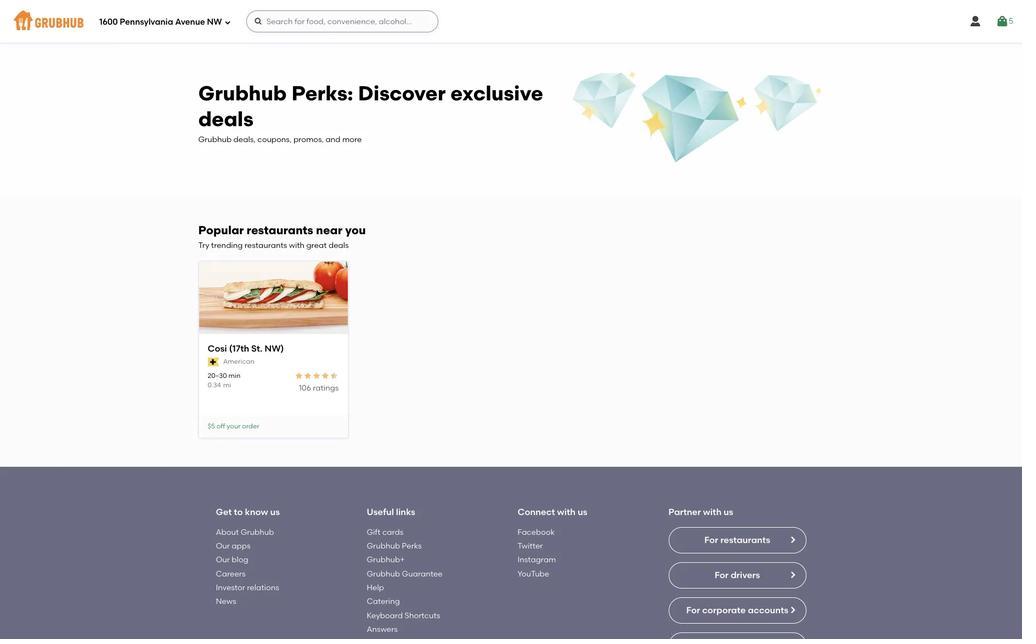 Task type: describe. For each thing, give the bounding box(es) containing it.
grubhub perks: discover exclusive deals grubhub deals, coupons, promos, and more
[[198, 81, 543, 145]]

promos,
[[294, 135, 324, 145]]

near
[[316, 224, 343, 237]]

blog
[[232, 556, 248, 565]]

news link
[[216, 597, 236, 607]]

instagram
[[518, 556, 556, 565]]

grubhub inside about grubhub our apps our blog careers investor relations news
[[241, 528, 274, 537]]

get to know us
[[216, 507, 280, 518]]

5
[[1009, 16, 1014, 26]]

grubhub perks link
[[367, 542, 422, 551]]

for drivers
[[715, 570, 760, 580]]

guarantee
[[402, 569, 443, 579]]

know
[[245, 507, 268, 518]]

subscription pass image
[[208, 358, 219, 366]]

popular
[[198, 224, 244, 237]]

for for for corporate accounts
[[686, 605, 700, 616]]

right image for for corporate accounts
[[788, 606, 797, 615]]

twitter link
[[518, 542, 543, 551]]

careers link
[[216, 569, 246, 579]]

more
[[342, 135, 362, 145]]

keyboard
[[367, 611, 403, 620]]

connect with us
[[518, 507, 588, 518]]

you
[[345, 224, 366, 237]]

useful links
[[367, 507, 415, 518]]

us for connect with us
[[578, 507, 588, 518]]

great
[[307, 241, 327, 250]]

for restaurants link
[[669, 527, 806, 554]]

1600 pennsylvania avenue nw
[[99, 17, 222, 27]]

with for connect
[[557, 507, 576, 518]]

deals inside popular restaurants near you try trending restaurants with great deals
[[329, 241, 349, 250]]

nw)
[[265, 343, 284, 354]]

keyboard shortcuts link
[[367, 611, 440, 620]]

our blog link
[[216, 556, 248, 565]]

106
[[299, 384, 311, 393]]

grubhub+ link
[[367, 556, 405, 565]]

cosi (17th st. nw) link
[[208, 343, 339, 355]]

1 horizontal spatial svg image
[[254, 17, 263, 26]]

about grubhub link
[[216, 528, 274, 537]]

exclusive
[[451, 81, 543, 105]]

1 our from the top
[[216, 542, 230, 551]]

deals,
[[234, 135, 256, 145]]

20–30 min 0.34 mi
[[208, 372, 241, 389]]

for drivers link
[[669, 562, 806, 589]]

for corporate accounts link
[[669, 598, 806, 624]]

1 us from the left
[[270, 507, 280, 518]]

svg image inside 5 button
[[996, 15, 1009, 28]]

drivers
[[731, 570, 760, 580]]

for restaurants
[[705, 535, 771, 545]]

grubhub down gift cards "link"
[[367, 542, 400, 551]]

(17th
[[229, 343, 249, 354]]

$5
[[208, 422, 215, 430]]

us for partner with us
[[724, 507, 734, 518]]

about grubhub our apps our blog careers investor relations news
[[216, 528, 279, 607]]

restaurants for for
[[721, 535, 771, 545]]

corporate
[[703, 605, 746, 616]]

try
[[198, 241, 209, 250]]

links
[[396, 507, 415, 518]]

help link
[[367, 583, 384, 593]]

perks:
[[292, 81, 353, 105]]

useful
[[367, 507, 394, 518]]

youtube link
[[518, 569, 550, 579]]

news
[[216, 597, 236, 607]]

off
[[217, 422, 225, 430]]

connect
[[518, 507, 555, 518]]

order
[[242, 422, 259, 430]]

discover
[[358, 81, 446, 105]]

0.34
[[208, 381, 221, 389]]

trending
[[211, 241, 243, 250]]

accounts
[[748, 605, 789, 616]]

relations
[[247, 583, 279, 593]]

our apps link
[[216, 542, 251, 551]]

with inside popular restaurants near you try trending restaurants with great deals
[[289, 241, 305, 250]]

about
[[216, 528, 239, 537]]

grubhub down grubhub+ link
[[367, 569, 400, 579]]

right image
[[788, 535, 797, 544]]

$5 off your order
[[208, 422, 259, 430]]



Task type: locate. For each thing, give the bounding box(es) containing it.
grubhub up deals,
[[198, 81, 287, 105]]

0 vertical spatial deals
[[198, 107, 254, 131]]

coupon deals image
[[571, 69, 824, 167]]

1 vertical spatial right image
[[788, 606, 797, 615]]

your
[[227, 422, 241, 430]]

facebook twitter instagram youtube
[[518, 528, 556, 579]]

our down about
[[216, 542, 230, 551]]

our up "careers"
[[216, 556, 230, 565]]

partner
[[669, 507, 701, 518]]

deals down 'near'
[[329, 241, 349, 250]]

for for for drivers
[[715, 570, 729, 580]]

our
[[216, 542, 230, 551], [216, 556, 230, 565]]

us right the 'know' at bottom left
[[270, 507, 280, 518]]

catering link
[[367, 597, 400, 607]]

for left 'corporate'
[[686, 605, 700, 616]]

2 vertical spatial for
[[686, 605, 700, 616]]

grubhub+
[[367, 556, 405, 565]]

1 vertical spatial restaurants
[[245, 241, 287, 250]]

for
[[705, 535, 719, 545], [715, 570, 729, 580], [686, 605, 700, 616]]

min
[[229, 372, 241, 380]]

2 horizontal spatial us
[[724, 507, 734, 518]]

st.
[[251, 343, 263, 354]]

right image
[[788, 571, 797, 579], [788, 606, 797, 615]]

1600
[[99, 17, 118, 27]]

20–30
[[208, 372, 227, 380]]

restaurants up great
[[247, 224, 313, 237]]

grubhub guarantee link
[[367, 569, 443, 579]]

restaurants for popular
[[247, 224, 313, 237]]

deals up deals,
[[198, 107, 254, 131]]

svg image
[[969, 15, 982, 28]]

2 vertical spatial restaurants
[[721, 535, 771, 545]]

1 horizontal spatial us
[[578, 507, 588, 518]]

nw
[[207, 17, 222, 27]]

cards
[[382, 528, 404, 537]]

careers
[[216, 569, 246, 579]]

106 ratings
[[299, 384, 339, 393]]

cosi (17th st. nw)
[[208, 343, 284, 354]]

2 horizontal spatial with
[[703, 507, 722, 518]]

instagram link
[[518, 556, 556, 565]]

for for for restaurants
[[705, 535, 719, 545]]

with for partner
[[703, 507, 722, 518]]

Search for food, convenience, alcohol... search field
[[246, 10, 438, 32]]

avenue
[[175, 17, 205, 27]]

0 vertical spatial right image
[[788, 571, 797, 579]]

shortcuts
[[405, 611, 440, 620]]

with left great
[[289, 241, 305, 250]]

3 us from the left
[[724, 507, 734, 518]]

right image for for drivers
[[788, 571, 797, 579]]

answers link
[[367, 625, 398, 634]]

us
[[270, 507, 280, 518], [578, 507, 588, 518], [724, 507, 734, 518]]

gift cards link
[[367, 528, 404, 537]]

with right connect at the bottom of the page
[[557, 507, 576, 518]]

to
[[234, 507, 243, 518]]

ratings
[[313, 384, 339, 393]]

answers
[[367, 625, 398, 634]]

investor
[[216, 583, 245, 593]]

perks
[[402, 542, 422, 551]]

1 vertical spatial deals
[[329, 241, 349, 250]]

0 vertical spatial for
[[705, 535, 719, 545]]

2 right image from the top
[[788, 606, 797, 615]]

0 horizontal spatial with
[[289, 241, 305, 250]]

cosi (17th st. nw) logo image
[[199, 262, 348, 335]]

5 button
[[996, 12, 1014, 31]]

us right connect at the bottom of the page
[[578, 507, 588, 518]]

catering
[[367, 597, 400, 607]]

mi
[[223, 381, 231, 389]]

coupons,
[[258, 135, 292, 145]]

facebook link
[[518, 528, 555, 537]]

2 our from the top
[[216, 556, 230, 565]]

for left drivers
[[715, 570, 729, 580]]

0 horizontal spatial us
[[270, 507, 280, 518]]

0 horizontal spatial svg image
[[224, 19, 231, 26]]

american
[[223, 358, 255, 366]]

facebook
[[518, 528, 555, 537]]

star icon image
[[295, 371, 304, 380], [304, 371, 313, 380], [313, 371, 321, 380], [321, 371, 330, 380], [330, 371, 339, 380], [330, 371, 339, 380]]

popular restaurants near you try trending restaurants with great deals
[[198, 224, 366, 250]]

apps
[[232, 542, 251, 551]]

main navigation navigation
[[0, 0, 1022, 43]]

1 vertical spatial our
[[216, 556, 230, 565]]

and
[[326, 135, 341, 145]]

2 us from the left
[[578, 507, 588, 518]]

cosi
[[208, 343, 227, 354]]

help
[[367, 583, 384, 593]]

twitter
[[518, 542, 543, 551]]

youtube
[[518, 569, 550, 579]]

0 horizontal spatial deals
[[198, 107, 254, 131]]

with
[[289, 241, 305, 250], [557, 507, 576, 518], [703, 507, 722, 518]]

restaurants right trending
[[245, 241, 287, 250]]

1 horizontal spatial deals
[[329, 241, 349, 250]]

1 horizontal spatial with
[[557, 507, 576, 518]]

right image inside for drivers link
[[788, 571, 797, 579]]

restaurants up drivers
[[721, 535, 771, 545]]

0 vertical spatial our
[[216, 542, 230, 551]]

gift
[[367, 528, 381, 537]]

1 right image from the top
[[788, 571, 797, 579]]

us up 'for restaurants'
[[724, 507, 734, 518]]

investor relations link
[[216, 583, 279, 593]]

deals
[[198, 107, 254, 131], [329, 241, 349, 250]]

deals inside grubhub perks: discover exclusive deals grubhub deals, coupons, promos, and more
[[198, 107, 254, 131]]

get
[[216, 507, 232, 518]]

gift cards grubhub perks grubhub+ grubhub guarantee help catering keyboard shortcuts answers
[[367, 528, 443, 634]]

svg image
[[996, 15, 1009, 28], [254, 17, 263, 26], [224, 19, 231, 26]]

grubhub
[[198, 81, 287, 105], [198, 135, 232, 145], [241, 528, 274, 537], [367, 542, 400, 551], [367, 569, 400, 579]]

grubhub down the 'know' at bottom left
[[241, 528, 274, 537]]

with right partner
[[703, 507, 722, 518]]

pennsylvania
[[120, 17, 173, 27]]

2 horizontal spatial svg image
[[996, 15, 1009, 28]]

right image inside for corporate accounts link
[[788, 606, 797, 615]]

partner with us
[[669, 507, 734, 518]]

grubhub left deals,
[[198, 135, 232, 145]]

1 vertical spatial for
[[715, 570, 729, 580]]

for corporate accounts
[[686, 605, 789, 616]]

0 vertical spatial restaurants
[[247, 224, 313, 237]]

for down partner with us
[[705, 535, 719, 545]]



Task type: vqa. For each thing, say whether or not it's contained in the screenshot.
the topmost +
no



